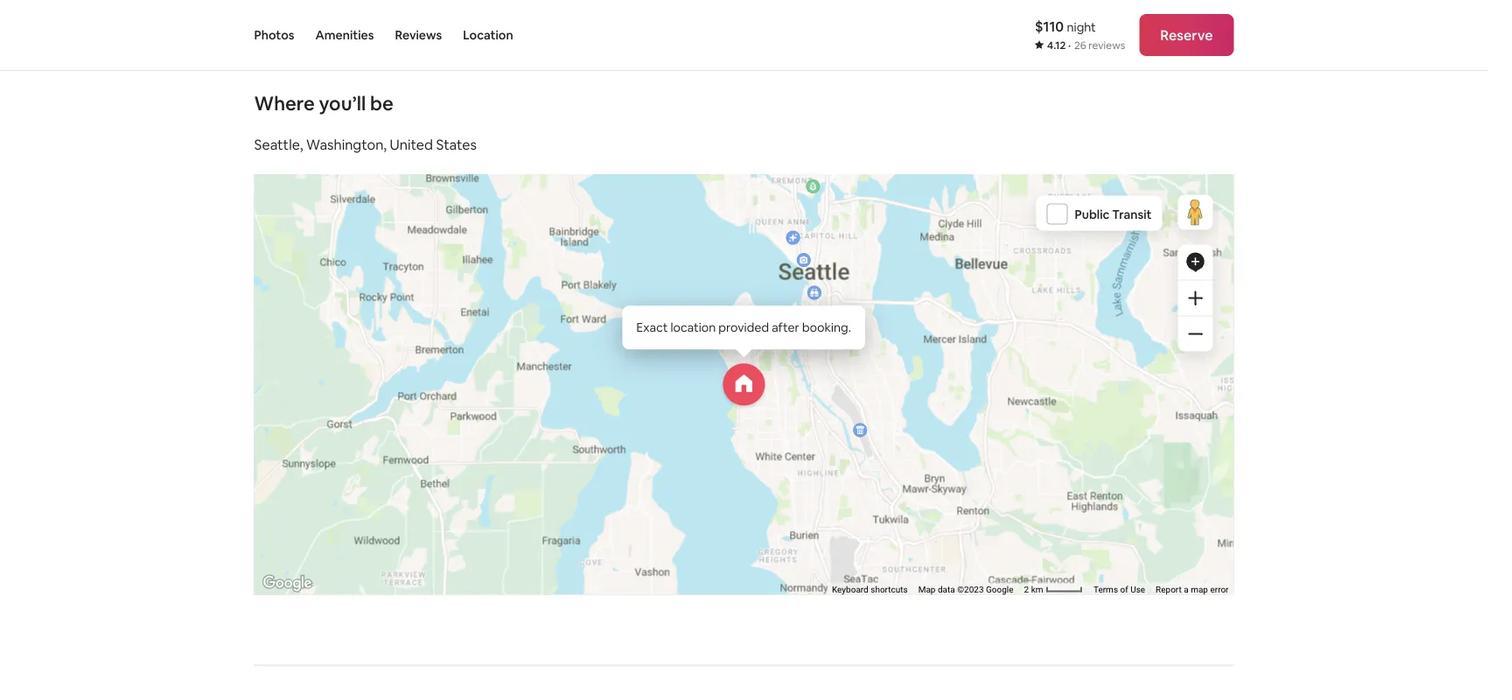 Task type: locate. For each thing, give the bounding box(es) containing it.
where
[[254, 91, 315, 116]]

seattle,
[[254, 136, 303, 154]]

reserve
[[1161, 26, 1214, 44]]

add a place to the map image
[[1186, 252, 1207, 273]]

be
[[370, 91, 394, 116]]

$110 night
[[1036, 17, 1097, 35]]

use
[[1131, 584, 1146, 594]]

map
[[1191, 584, 1209, 594]]

map data ©2023 google
[[919, 584, 1014, 594]]

map
[[919, 584, 936, 594]]

photos
[[254, 27, 295, 43]]

seattle, washington, united states
[[254, 136, 477, 154]]

data
[[938, 584, 956, 594]]

2 km
[[1025, 584, 1046, 594]]

your stay location, map pin image
[[723, 363, 765, 405]]

error
[[1211, 584, 1229, 594]]

terms
[[1094, 584, 1119, 594]]

drag pegman onto the map to open street view image
[[1179, 195, 1214, 230]]

reserve button
[[1140, 14, 1235, 56]]

united
[[390, 136, 433, 154]]

washington,
[[306, 136, 387, 154]]

reviews
[[1089, 39, 1126, 52]]

you'll
[[319, 91, 366, 116]]

$110
[[1036, 17, 1065, 35]]

©2023
[[958, 584, 984, 594]]

keyboard shortcuts button
[[832, 583, 908, 595]]

night
[[1068, 19, 1097, 35]]

google
[[986, 584, 1014, 594]]

location button
[[463, 0, 514, 70]]

reviews button
[[395, 0, 442, 70]]

google image
[[259, 572, 316, 595]]

amenities button
[[316, 0, 374, 70]]



Task type: describe. For each thing, give the bounding box(es) containing it.
google map
showing 5 points of interest. region
[[128, 0, 1249, 664]]

reviews
[[395, 27, 442, 43]]

photos button
[[254, 0, 295, 70]]

2 km button
[[1019, 582, 1089, 595]]

zoom out image
[[1189, 327, 1203, 341]]

4.12 · 26 reviews
[[1048, 39, 1126, 52]]

public
[[1075, 206, 1110, 222]]

km
[[1032, 584, 1044, 594]]

terms of use link
[[1094, 584, 1146, 594]]

·
[[1069, 39, 1071, 52]]

terms of use
[[1094, 584, 1146, 594]]

2
[[1025, 584, 1030, 594]]

a
[[1185, 584, 1189, 594]]

26
[[1075, 39, 1087, 52]]

transit
[[1113, 206, 1152, 222]]

report
[[1156, 584, 1182, 594]]

shortcuts
[[871, 584, 908, 594]]

4.12
[[1048, 39, 1066, 52]]

keyboard shortcuts
[[832, 584, 908, 594]]

public transit
[[1075, 206, 1152, 222]]

location
[[463, 27, 514, 43]]

amenities
[[316, 27, 374, 43]]

keyboard
[[832, 584, 869, 594]]

states
[[436, 136, 477, 154]]

where you'll be
[[254, 91, 394, 116]]

zoom in image
[[1189, 291, 1203, 305]]

report a map error
[[1156, 584, 1229, 594]]

report a map error link
[[1156, 584, 1229, 594]]

of
[[1121, 584, 1129, 594]]



Task type: vqa. For each thing, say whether or not it's contained in the screenshot.
Transaction History
no



